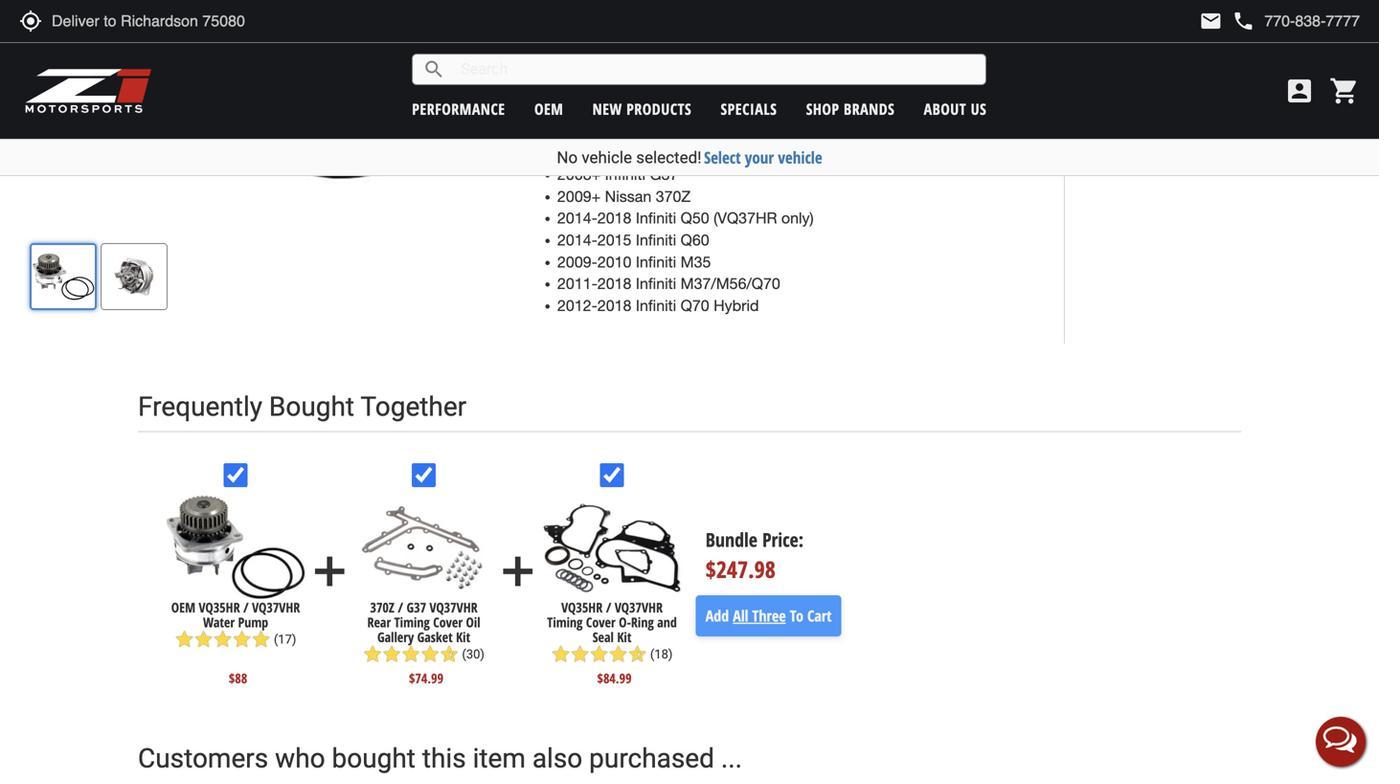 Task type: describe. For each thing, give the bounding box(es) containing it.
1 2018 from the top
[[598, 209, 632, 227]]

kit inside vq35hr / vq37vhr timing cover o-ring and seal kit star star star star star_half (18) $84.99
[[617, 628, 632, 647]]

this
[[422, 743, 466, 775]]

together
[[361, 391, 467, 423]]

kit inside 370z / g37 vq37vhr rear timing cover oil gallery gasket kit star star star star star_half (30) $74.99
[[456, 628, 470, 647]]

brands
[[844, 99, 895, 119]]

mail
[[1200, 10, 1223, 33]]

vq35hr inside vq35hr / vq37vhr timing cover o-ring and seal kit star star star star star_half (18) $84.99
[[562, 599, 603, 617]]

about us
[[924, 99, 987, 119]]

m35
[[681, 253, 711, 271]]

oem vq35hr / vq37vhr water pump star star star star star (17)
[[171, 599, 300, 649]]

...
[[721, 743, 742, 775]]

now
[[1079, 35, 1105, 51]]

bought
[[332, 743, 416, 775]]

cover inside 370z / g37 vq37vhr rear timing cover oil gallery gasket kit star star star star star_half (30) $74.99
[[433, 614, 463, 632]]

$247.98
[[706, 554, 776, 585]]

question_answer
[[1111, 129, 1134, 152]]

prequalify
[[1270, 16, 1330, 31]]

vq37vhr for kit
[[430, 599, 478, 617]]

new products link
[[593, 99, 692, 119]]

cover inside vq35hr / vq37vhr timing cover o-ring and seal kit star star star star star_half (18) $84.99
[[586, 614, 616, 632]]

also
[[532, 743, 583, 775]]

mail phone
[[1200, 10, 1255, 33]]

m37/m56/q70
[[681, 275, 780, 293]]

and
[[657, 614, 677, 632]]

star_half inside vq35hr / vq37vhr timing cover o-ring and seal kit star star star star star_half (18) $84.99
[[628, 645, 647, 664]]

1 vertical spatial nissan
[[605, 188, 652, 205]]

/ for star
[[606, 599, 612, 617]]

your
[[745, 147, 774, 169]]

only)
[[766, 122, 801, 140]]

3 2018 from the top
[[598, 297, 632, 315]]

rings.
[[587, 25, 623, 46]]

0 vertical spatial o-
[[573, 25, 587, 46]]

2009+
[[558, 188, 601, 205]]

add
[[706, 606, 729, 627]]

g37 inside 2007-2008 infiniti g35 (sedan only) 2007-2008 nissan 350z 2008+ infiniti g37 2009+ nissan 370z 2014-2018 infiniti q50 (vq37hr only) 2014-2015 infiniti q60 2009-2010 infiniti m35 2011-2018 infiniti m37/m56/q70 2012-2018 infiniti q70 hybrid
[[650, 166, 679, 183]]

2012-
[[558, 297, 598, 315]]

vq37vhr for star
[[252, 599, 300, 617]]

1 2007- from the top
[[558, 122, 598, 140]]

vq35hr inside oem vq35hr / vq37vhr water pump star star star star star (17)
[[199, 599, 240, 617]]

q60
[[681, 231, 709, 249]]

account_box
[[1285, 76, 1315, 106]]

(18)
[[650, 647, 673, 662]]

1 2014- from the top
[[558, 209, 598, 227]]

oil
[[466, 614, 481, 632]]

search
[[423, 58, 446, 81]]

bought
[[269, 391, 354, 423]]

oem for oem
[[534, 99, 564, 119]]

2007-2008 infiniti g35 (sedan only) 2007-2008 nissan 350z 2008+ infiniti g37 2009+ nissan 370z 2014-2018 infiniti q50 (vq37hr only) 2014-2015 infiniti q60 2009-2010 infiniti m35 2011-2018 infiniti m37/m56/q70 2012-2018 infiniti q70 hybrid
[[558, 122, 814, 315]]

gasket
[[417, 628, 453, 647]]

vq37vhr inside vq35hr / vq37vhr timing cover o-ring and seal kit star star star star star_half (18) $84.99
[[615, 599, 663, 617]]

new products
[[593, 99, 692, 119]]

(vq37hr
[[714, 209, 777, 227]]

specials
[[721, 99, 777, 119]]

$88
[[229, 669, 247, 688]]

2008+
[[558, 166, 601, 183]]

customers who bought this item also purchased ...
[[138, 743, 742, 775]]

no
[[557, 148, 578, 167]]

/ inside oem vq35hr / vq37vhr water pump star star star star star (17)
[[243, 599, 249, 617]]

.
[[1263, 16, 1267, 31]]

all
[[733, 606, 749, 627]]

2015
[[598, 231, 632, 249]]

select
[[704, 147, 741, 169]]

q50
[[681, 209, 709, 227]]

products
[[627, 99, 692, 119]]

my_location
[[19, 10, 42, 33]]

bundle
[[706, 527, 758, 553]]

vq35hr / vq37vhr timing cover o-ring and seal kit star star star star star_half (18) $84.99
[[547, 599, 677, 688]]

350z
[[687, 144, 722, 161]]

to
[[790, 606, 804, 627]]

2 2018 from the top
[[598, 275, 632, 293]]

ring
[[631, 614, 654, 632]]

/mo
[[1167, 16, 1191, 31]]

vehicle inside no vehicle selected! select your vehicle
[[582, 148, 632, 167]]

purchased
[[589, 743, 715, 775]]

(17)
[[274, 633, 296, 647]]

prequalify now link
[[1079, 16, 1330, 51]]

$84.99
[[597, 669, 632, 688]]

seal
[[593, 628, 614, 647]]

selected!
[[636, 148, 702, 167]]

no vehicle selected! select your vehicle
[[557, 147, 823, 169]]

us
[[971, 99, 987, 119]]

phone
[[1232, 10, 1255, 33]]



Task type: vqa. For each thing, say whether or not it's contained in the screenshot.
the left about
yes



Task type: locate. For each thing, give the bounding box(es) containing it.
1 horizontal spatial about
[[1221, 131, 1253, 150]]

only)
[[782, 209, 814, 227]]

star_half left (30)
[[440, 645, 459, 664]]

1 star_half from the left
[[440, 645, 459, 664]]

2 2007- from the top
[[558, 144, 598, 161]]

1 horizontal spatial timing
[[547, 614, 583, 632]]

1 vq37vhr from the left
[[252, 599, 300, 617]]

hybrid
[[714, 297, 759, 315]]

1 2008 from the top
[[598, 122, 632, 140]]

2008 up 2008+
[[598, 144, 632, 161]]

2018 up 2015
[[598, 209, 632, 227]]

1 vertical spatial oem
[[171, 599, 195, 617]]

2 vq37vhr from the left
[[430, 599, 478, 617]]

0 horizontal spatial oem
[[171, 599, 195, 617]]

o- right seal
[[619, 614, 631, 632]]

1 horizontal spatial vq35hr
[[562, 599, 603, 617]]

2 timing from the left
[[547, 614, 583, 632]]

0 horizontal spatial about
[[924, 99, 967, 119]]

3 / from the left
[[606, 599, 612, 617]]

2007- up 2008+
[[558, 144, 598, 161]]

2008
[[598, 122, 632, 140], [598, 144, 632, 161]]

vq37vhr up (17)
[[252, 599, 300, 617]]

product
[[1280, 131, 1320, 150]]

nissan down g35
[[636, 144, 682, 161]]

/
[[243, 599, 249, 617], [398, 599, 403, 617], [606, 599, 612, 617]]

o- right includes
[[573, 25, 587, 46]]

timing right rear
[[394, 614, 430, 632]]

performance link
[[412, 99, 505, 119]]

370z up gallery
[[370, 599, 395, 617]]

kit
[[456, 628, 470, 647], [617, 628, 632, 647]]

mail link
[[1200, 10, 1223, 33]]

0 horizontal spatial 370z
[[370, 599, 395, 617]]

2018 down 2010
[[598, 275, 632, 293]]

specials link
[[721, 99, 777, 119]]

2018
[[598, 209, 632, 227], [598, 275, 632, 293], [598, 297, 632, 315]]

vq37vhr inside 370z / g37 vq37vhr rear timing cover oil gallery gasket kit star star star star star_half (30) $74.99
[[430, 599, 478, 617]]

0 vertical spatial 370z
[[656, 188, 691, 205]]

2014- up 2009- on the left top
[[558, 231, 598, 249]]

1 vertical spatial about
[[1221, 131, 1253, 150]]

2008 down new
[[598, 122, 632, 140]]

vq35hr
[[199, 599, 240, 617], [562, 599, 603, 617]]

/ up seal
[[606, 599, 612, 617]]

0 horizontal spatial cover
[[433, 614, 463, 632]]

prequalify now
[[1079, 16, 1330, 51]]

(sedan
[[714, 122, 762, 140]]

vehicle down the only)
[[778, 147, 823, 169]]

2009-
[[558, 253, 598, 271]]

0 vertical spatial g37
[[650, 166, 679, 183]]

1 vq35hr from the left
[[199, 599, 240, 617]]

g37
[[650, 166, 679, 183], [407, 599, 426, 617]]

1 vertical spatial 2008
[[598, 144, 632, 161]]

2 add from the left
[[494, 548, 542, 596]]

shop brands
[[806, 99, 895, 119]]

2 / from the left
[[398, 599, 403, 617]]

gallery
[[377, 628, 414, 647]]

frequently bought together
[[138, 391, 467, 423]]

timing inside 370z / g37 vq37vhr rear timing cover oil gallery gasket kit star star star star star_half (30) $74.99
[[394, 614, 430, 632]]

shopping_cart link
[[1325, 76, 1360, 106]]

phone link
[[1232, 10, 1360, 33]]

0 vertical spatial oem
[[534, 99, 564, 119]]

new
[[593, 99, 622, 119]]

ask
[[1138, 131, 1157, 150]]

cart
[[807, 606, 832, 627]]

shopping_cart
[[1330, 76, 1360, 106]]

kit up (30)
[[456, 628, 470, 647]]

star
[[175, 630, 194, 649], [194, 630, 213, 649], [213, 630, 232, 649], [232, 630, 252, 649], [252, 630, 271, 649], [363, 645, 382, 664], [382, 645, 402, 664], [402, 645, 421, 664], [421, 645, 440, 664], [551, 645, 571, 664], [571, 645, 590, 664], [590, 645, 609, 664], [609, 645, 628, 664]]

0 vertical spatial 2014-
[[558, 209, 598, 227]]

0 horizontal spatial kit
[[456, 628, 470, 647]]

about left this
[[1221, 131, 1253, 150]]

oem inside oem vq35hr / vq37vhr water pump star star star star star (17)
[[171, 599, 195, 617]]

0 horizontal spatial vq37vhr
[[252, 599, 300, 617]]

vq37vhr up "(18)" on the bottom left of page
[[615, 599, 663, 617]]

shop
[[806, 99, 840, 119]]

1 horizontal spatial 370z
[[656, 188, 691, 205]]

2 kit from the left
[[617, 628, 632, 647]]

0 horizontal spatial /
[[243, 599, 249, 617]]

timing left seal
[[547, 614, 583, 632]]

/ inside vq35hr / vq37vhr timing cover o-ring and seal kit star star star star star_half (18) $84.99
[[606, 599, 612, 617]]

shop brands link
[[806, 99, 895, 119]]

/ inside 370z / g37 vq37vhr rear timing cover oil gallery gasket kit star star star star star_half (30) $74.99
[[398, 599, 403, 617]]

0 vertical spatial about
[[924, 99, 967, 119]]

1 horizontal spatial o-
[[619, 614, 631, 632]]

0 horizontal spatial g37
[[407, 599, 426, 617]]

with
[[1195, 16, 1220, 31]]

includes o-rings.
[[519, 25, 623, 46]]

1 horizontal spatial vehicle
[[778, 147, 823, 169]]

infiniti
[[636, 122, 677, 140], [605, 166, 646, 183], [636, 209, 677, 227], [636, 231, 677, 249], [636, 253, 677, 271], [636, 275, 677, 293], [636, 297, 677, 315]]

2 vq35hr from the left
[[562, 599, 603, 617]]

1 horizontal spatial star_half
[[628, 645, 647, 664]]

o- inside vq35hr / vq37vhr timing cover o-ring and seal kit star star star star star_half (18) $84.99
[[619, 614, 631, 632]]

about
[[924, 99, 967, 119], [1221, 131, 1253, 150]]

0 horizontal spatial o-
[[573, 25, 587, 46]]

g37 inside 370z / g37 vq37vhr rear timing cover oil gallery gasket kit star star star star star_half (30) $74.99
[[407, 599, 426, 617]]

370z inside 370z / g37 vq37vhr rear timing cover oil gallery gasket kit star star star star star_half (30) $74.99
[[370, 599, 395, 617]]

timing inside vq35hr / vq37vhr timing cover o-ring and seal kit star star star star star_half (18) $84.99
[[547, 614, 583, 632]]

1 horizontal spatial kit
[[617, 628, 632, 647]]

1 horizontal spatial g37
[[650, 166, 679, 183]]

three
[[752, 606, 786, 627]]

about us link
[[924, 99, 987, 119]]

question_answer ask a question about this product
[[1111, 129, 1320, 152]]

add
[[306, 548, 354, 596], [494, 548, 542, 596]]

oem up 'no'
[[534, 99, 564, 119]]

question
[[1171, 131, 1218, 150]]

vehicle right 'no'
[[582, 148, 632, 167]]

2 2008 from the top
[[598, 144, 632, 161]]

1 vertical spatial 2014-
[[558, 231, 598, 249]]

oem for oem vq35hr / vq37vhr water pump star star star star star (17)
[[171, 599, 195, 617]]

2007-
[[558, 122, 598, 140], [558, 144, 598, 161]]

oem link
[[534, 99, 564, 119]]

1 horizontal spatial /
[[398, 599, 403, 617]]

0 vertical spatial 2008
[[598, 122, 632, 140]]

oem
[[534, 99, 564, 119], [171, 599, 195, 617]]

$74.99
[[409, 669, 444, 688]]

1 vertical spatial g37
[[407, 599, 426, 617]]

/ for kit
[[398, 599, 403, 617]]

2 cover from the left
[[586, 614, 616, 632]]

0 horizontal spatial star_half
[[440, 645, 459, 664]]

1 horizontal spatial vq37vhr
[[430, 599, 478, 617]]

about inside the question_answer ask a question about this product
[[1221, 131, 1253, 150]]

1 timing from the left
[[394, 614, 430, 632]]

2 horizontal spatial /
[[606, 599, 612, 617]]

2 horizontal spatial vq37vhr
[[615, 599, 663, 617]]

1 vertical spatial 2007-
[[558, 144, 598, 161]]

/mo with affirm .
[[1167, 13, 1270, 31]]

add all three to cart
[[706, 606, 832, 627]]

/ right rear
[[398, 599, 403, 617]]

2010
[[598, 253, 632, 271]]

frequently
[[138, 391, 262, 423]]

370z inside 2007-2008 infiniti g35 (sedan only) 2007-2008 nissan 350z 2008+ infiniti g37 2009+ nissan 370z 2014-2018 infiniti q50 (vq37hr only) 2014-2015 infiniti q60 2009-2010 infiniti m35 2011-2018 infiniti m37/m56/q70 2012-2018 infiniti q70 hybrid
[[656, 188, 691, 205]]

None checkbox
[[224, 464, 248, 488]]

includes
[[519, 25, 569, 46]]

3 vq37vhr from the left
[[615, 599, 663, 617]]

star_half inside 370z / g37 vq37vhr rear timing cover oil gallery gasket kit star star star star star_half (30) $74.99
[[440, 645, 459, 664]]

nissan up 2015
[[605, 188, 652, 205]]

2 vertical spatial 2018
[[598, 297, 632, 315]]

z1 motorsports logo image
[[24, 67, 153, 115]]

vq37vhr up gasket
[[430, 599, 478, 617]]

bundle price: $247.98
[[706, 527, 804, 585]]

0 vertical spatial 2007-
[[558, 122, 598, 140]]

a
[[1160, 131, 1167, 150]]

0 vertical spatial 2018
[[598, 209, 632, 227]]

vq35hr up seal
[[562, 599, 603, 617]]

1 kit from the left
[[456, 628, 470, 647]]

star_half left "(18)" on the bottom left of page
[[628, 645, 647, 664]]

g35
[[681, 122, 709, 140]]

about left the us in the right of the page
[[924, 99, 967, 119]]

370z / g37 vq37vhr rear timing cover oil gallery gasket kit star star star star star_half (30) $74.99
[[363, 599, 485, 688]]

2 2014- from the top
[[558, 231, 598, 249]]

1 cover from the left
[[433, 614, 463, 632]]

Search search field
[[446, 55, 986, 84]]

0 horizontal spatial vehicle
[[582, 148, 632, 167]]

vq35hr up "$88"
[[199, 599, 240, 617]]

kit right seal
[[617, 628, 632, 647]]

1 horizontal spatial add
[[494, 548, 542, 596]]

1 add from the left
[[306, 548, 354, 596]]

cover
[[433, 614, 463, 632], [586, 614, 616, 632]]

fits:
[[519, 89, 544, 110]]

pump
[[238, 614, 268, 632]]

(30)
[[462, 647, 485, 662]]

cover left ring
[[586, 614, 616, 632]]

1 horizontal spatial cover
[[586, 614, 616, 632]]

star_half
[[440, 645, 459, 664], [628, 645, 647, 664]]

0 vertical spatial nissan
[[636, 144, 682, 161]]

0 horizontal spatial timing
[[394, 614, 430, 632]]

1 vertical spatial 370z
[[370, 599, 395, 617]]

select your vehicle link
[[704, 147, 823, 169]]

/ right water
[[243, 599, 249, 617]]

1 horizontal spatial oem
[[534, 99, 564, 119]]

2 star_half from the left
[[628, 645, 647, 664]]

0 horizontal spatial vq35hr
[[199, 599, 240, 617]]

vq37vhr inside oem vq35hr / vq37vhr water pump star star star star star (17)
[[252, 599, 300, 617]]

oem left water
[[171, 599, 195, 617]]

1 vertical spatial 2018
[[598, 275, 632, 293]]

performance
[[412, 99, 505, 119]]

cover left oil in the left of the page
[[433, 614, 463, 632]]

who
[[275, 743, 325, 775]]

1 vertical spatial o-
[[619, 614, 631, 632]]

this
[[1256, 131, 1277, 150]]

1 / from the left
[[243, 599, 249, 617]]

2018 down 2011-
[[598, 297, 632, 315]]

370z
[[656, 188, 691, 205], [370, 599, 395, 617]]

370z up q50
[[656, 188, 691, 205]]

2014- down 2009+
[[558, 209, 598, 227]]

None checkbox
[[412, 464, 436, 488], [600, 464, 624, 488], [412, 464, 436, 488], [600, 464, 624, 488]]

q70
[[681, 297, 709, 315]]

0 horizontal spatial add
[[306, 548, 354, 596]]

rear
[[367, 614, 391, 632]]

water
[[203, 614, 235, 632]]

o-
[[573, 25, 587, 46], [619, 614, 631, 632]]

2007- up 'no'
[[558, 122, 598, 140]]

item
[[473, 743, 526, 775]]



